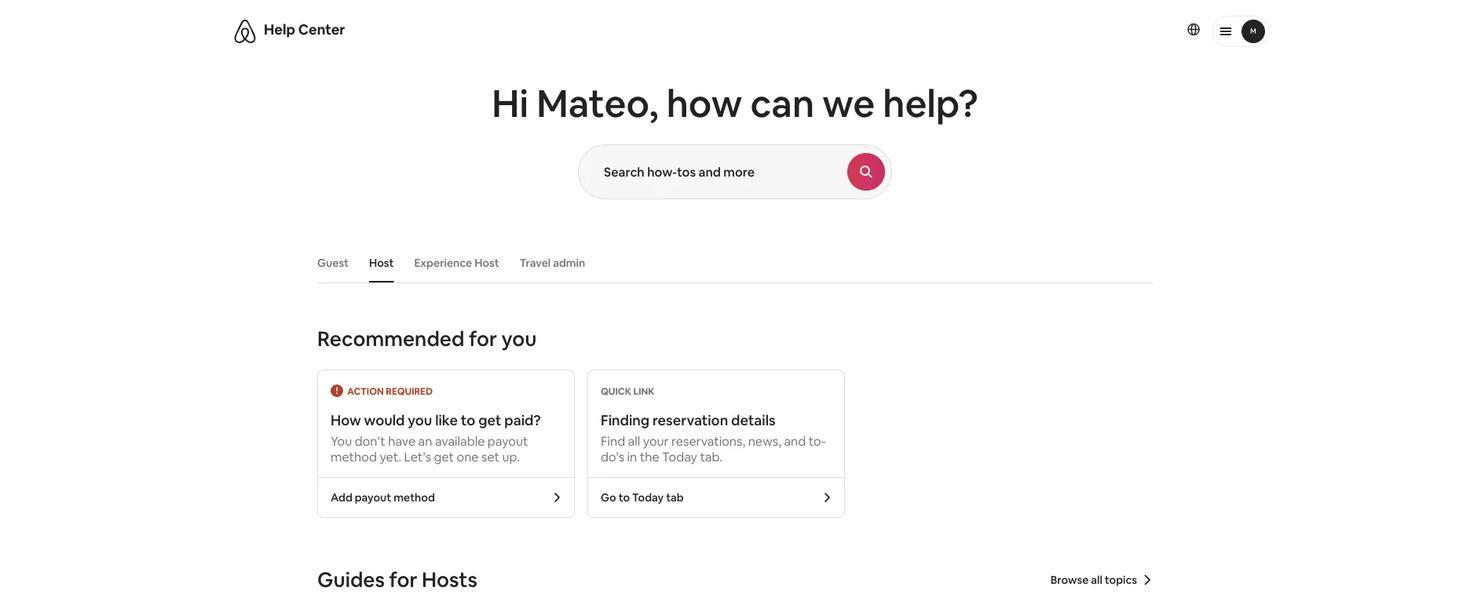 Task type: locate. For each thing, give the bounding box(es) containing it.
1 vertical spatial all
[[1091, 573, 1103, 587]]

travel admin button
[[512, 248, 593, 278]]

guest
[[317, 256, 349, 270]]

1 horizontal spatial to
[[619, 491, 630, 505]]

today
[[662, 449, 697, 465], [632, 491, 664, 505]]

host
[[369, 256, 394, 270], [475, 256, 499, 270]]

guides for hosts
[[317, 567, 477, 593]]

to
[[461, 412, 475, 430], [619, 491, 630, 505]]

and
[[784, 433, 806, 449]]

the
[[640, 449, 659, 465]]

all for find
[[628, 433, 640, 449]]

0 horizontal spatial get
[[434, 449, 454, 465]]

all left topics
[[1091, 573, 1103, 587]]

quick link
[[601, 386, 655, 398]]

have
[[388, 433, 416, 449]]

set
[[481, 449, 500, 465]]

browse
[[1051, 573, 1089, 587]]

0 vertical spatial to
[[461, 412, 475, 430]]

to-
[[809, 433, 826, 449]]

all inside find all your reservations, news, and to- do's in the today tab.
[[628, 433, 640, 449]]

host button
[[361, 248, 402, 278]]

1 vertical spatial for
[[389, 567, 417, 593]]

you up an on the bottom left
[[408, 412, 432, 430]]

payout
[[488, 433, 528, 449], [355, 491, 391, 505]]

all
[[628, 433, 640, 449], [1091, 573, 1103, 587]]

tab list
[[309, 243, 1153, 283]]

your
[[643, 433, 669, 449]]

0 horizontal spatial all
[[628, 433, 640, 449]]

airbnb homepage image
[[232, 19, 258, 44]]

0 horizontal spatial method
[[331, 449, 377, 465]]

0 vertical spatial get
[[478, 412, 501, 430]]

find
[[601, 433, 625, 449]]

1 horizontal spatial host
[[475, 256, 499, 270]]

today left tab
[[632, 491, 664, 505]]

1 horizontal spatial all
[[1091, 573, 1103, 587]]

method down let's
[[394, 491, 435, 505]]

1 horizontal spatial for
[[469, 326, 497, 352]]

we
[[823, 79, 875, 128]]

payout right 'add'
[[355, 491, 391, 505]]

link
[[634, 386, 655, 398]]

tab list containing guest
[[309, 243, 1153, 283]]

get
[[478, 412, 501, 430], [434, 449, 454, 465]]

go
[[601, 491, 616, 505]]

experience host
[[414, 256, 499, 270]]

get left paid? at the left of the page
[[478, 412, 501, 430]]

0 vertical spatial payout
[[488, 433, 528, 449]]

to right like
[[461, 412, 475, 430]]

for
[[469, 326, 497, 352], [389, 567, 417, 593]]

0 horizontal spatial host
[[369, 256, 394, 270]]

can
[[750, 79, 815, 128]]

0 horizontal spatial to
[[461, 412, 475, 430]]

add payout method link
[[318, 478, 574, 518]]

None search field
[[578, 145, 892, 199]]

do's
[[601, 449, 624, 465]]

yet.
[[380, 449, 401, 465]]

host right experience
[[475, 256, 499, 270]]

method left yet.
[[331, 449, 377, 465]]

help?
[[883, 79, 978, 128]]

0 vertical spatial for
[[469, 326, 497, 352]]

center
[[298, 20, 345, 39]]

0 horizontal spatial for
[[389, 567, 417, 593]]

payout down paid? at the left of the page
[[488, 433, 528, 449]]

you
[[502, 326, 537, 352], [408, 412, 432, 430]]

how would you like to get paid?
[[331, 412, 541, 430]]

host right guest button
[[369, 256, 394, 270]]

recommended
[[317, 326, 465, 352]]

one
[[457, 449, 479, 465]]

1 horizontal spatial payout
[[488, 433, 528, 449]]

main navigation menu image
[[1242, 20, 1265, 43]]

get left one
[[434, 449, 454, 465]]

1 horizontal spatial you
[[502, 326, 537, 352]]

you don't have an available payout method yet. let's get one set up.
[[331, 433, 528, 465]]

help
[[264, 20, 295, 39]]

1 vertical spatial get
[[434, 449, 454, 465]]

you down travel
[[502, 326, 537, 352]]

action required
[[347, 386, 433, 398]]

go to today tab
[[601, 491, 684, 505]]

reservation
[[653, 412, 728, 430]]

1 vertical spatial today
[[632, 491, 664, 505]]

today inside go to today tab link
[[632, 491, 664, 505]]

0 horizontal spatial payout
[[355, 491, 391, 505]]

1 vertical spatial you
[[408, 412, 432, 430]]

an
[[418, 433, 432, 449]]

for for hosts
[[389, 567, 417, 593]]

method
[[331, 449, 377, 465], [394, 491, 435, 505]]

travel admin
[[520, 256, 585, 270]]

1 horizontal spatial method
[[394, 491, 435, 505]]

find all your reservations, news, and to- do's in the today tab.
[[601, 433, 826, 465]]

today right the
[[662, 449, 697, 465]]

all right "find"
[[628, 433, 640, 449]]

required
[[386, 386, 433, 398]]

0 vertical spatial today
[[662, 449, 697, 465]]

0 vertical spatial all
[[628, 433, 640, 449]]

0 vertical spatial method
[[331, 449, 377, 465]]

like
[[435, 412, 458, 430]]

0 horizontal spatial you
[[408, 412, 432, 430]]

help center link
[[264, 20, 345, 39]]

how
[[331, 412, 361, 430]]

to right the go
[[619, 491, 630, 505]]

quick
[[601, 386, 632, 398]]

0 vertical spatial you
[[502, 326, 537, 352]]



Task type: describe. For each thing, give the bounding box(es) containing it.
add
[[331, 491, 352, 505]]

action
[[347, 386, 384, 398]]

experience host button
[[406, 248, 507, 278]]

up.
[[502, 449, 520, 465]]

how
[[667, 79, 742, 128]]

help center
[[264, 20, 345, 39]]

guides
[[317, 567, 385, 593]]

news,
[[748, 433, 781, 449]]

guest button
[[309, 248, 357, 278]]

reservations,
[[672, 433, 745, 449]]

1 vertical spatial method
[[394, 491, 435, 505]]

paid?
[[505, 412, 541, 430]]

for for you
[[469, 326, 497, 352]]

method inside you don't have an available payout method yet. let's get one set up.
[[331, 449, 377, 465]]

get inside you don't have an available payout method yet. let's get one set up.
[[434, 449, 454, 465]]

tab.
[[700, 449, 723, 465]]

in
[[627, 449, 637, 465]]

hi mateo, how can we help?
[[492, 79, 978, 128]]

payout inside you don't have an available payout method yet. let's get one set up.
[[488, 433, 528, 449]]

experience
[[414, 256, 472, 270]]

you for for
[[502, 326, 537, 352]]

today inside find all your reservations, news, and to- do's in the today tab.
[[662, 449, 697, 465]]

tab
[[666, 491, 684, 505]]

browse all topics link
[[1051, 573, 1153, 587]]

browse all topics
[[1051, 573, 1137, 587]]

details
[[731, 412, 776, 430]]

all for browse
[[1091, 573, 1103, 587]]

topics
[[1105, 573, 1137, 587]]

recommended for you
[[317, 326, 537, 352]]

2 host from the left
[[475, 256, 499, 270]]

you for would
[[408, 412, 432, 430]]

finding
[[601, 412, 650, 430]]

admin
[[553, 256, 585, 270]]

travel
[[520, 256, 551, 270]]

1 horizontal spatial get
[[478, 412, 501, 430]]

1 host from the left
[[369, 256, 394, 270]]

1 vertical spatial payout
[[355, 491, 391, 505]]

hosts
[[422, 567, 477, 593]]

1 vertical spatial to
[[619, 491, 630, 505]]

go to today tab link
[[588, 478, 844, 518]]

mateo,
[[537, 79, 659, 128]]

add payout method
[[331, 491, 435, 505]]

hi
[[492, 79, 529, 128]]

let's
[[404, 449, 431, 465]]

would
[[364, 412, 405, 430]]

don't
[[355, 433, 385, 449]]

you
[[331, 433, 352, 449]]

available
[[435, 433, 485, 449]]

Search how-tos and more search field
[[579, 145, 847, 199]]

finding reservation details
[[601, 412, 776, 430]]



Task type: vqa. For each thing, say whether or not it's contained in the screenshot.
the right '/'
no



